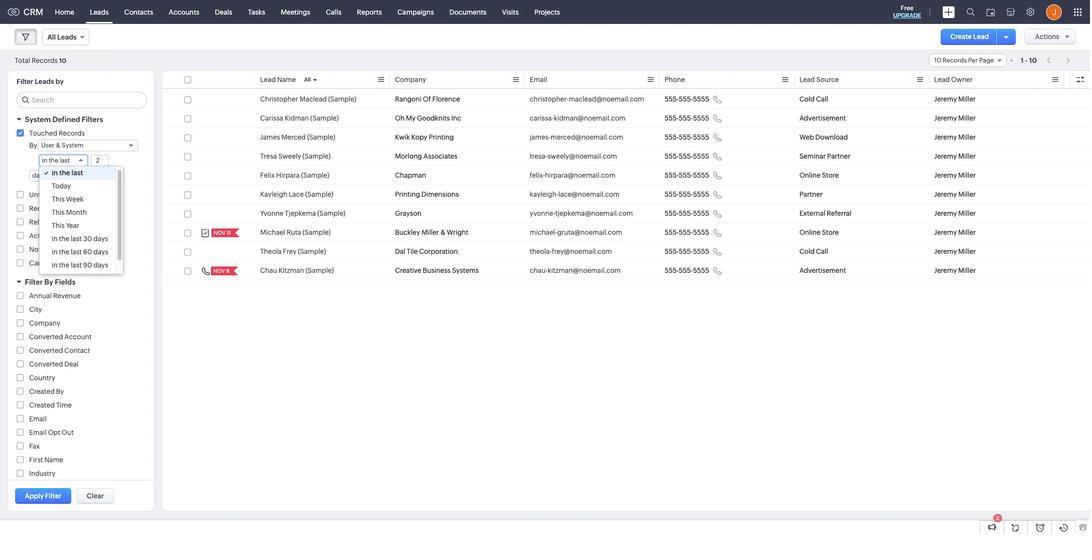 Task type: vqa. For each thing, say whether or not it's contained in the screenshot.
Country
yes



Task type: locate. For each thing, give the bounding box(es) containing it.
lead up christopher
[[260, 76, 276, 83]]

filter right apply
[[45, 492, 61, 500]]

0 horizontal spatial action
[[54, 205, 75, 212]]

hirpara@noemail.com
[[545, 171, 616, 179]]

5 jeremy miller from the top
[[934, 171, 976, 179]]

filter up annual
[[25, 278, 43, 286]]

jeremy miller for theola-frey@noemail.com
[[934, 247, 976, 255]]

0 horizontal spatial partner
[[799, 190, 823, 198]]

store down external referral
[[822, 228, 839, 236]]

by up the time at the bottom
[[56, 388, 64, 395]]

partner up external
[[799, 190, 823, 198]]

0 vertical spatial online store
[[799, 171, 839, 179]]

1 vertical spatial leads
[[35, 78, 54, 85]]

in the last down in the last field
[[52, 169, 83, 177]]

filter down total
[[17, 78, 33, 85]]

kayleigh-lace@noemail.com
[[530, 190, 620, 198]]

nov inside "link"
[[214, 230, 225, 236]]

leads right the home link at the top left of the page
[[90, 8, 109, 16]]

name right first
[[44, 456, 63, 464]]

2 cold call from the top
[[799, 247, 828, 255]]

merced@noemail.com
[[551, 133, 623, 141]]

2 created from the top
[[29, 401, 55, 409]]

10 jeremy from the top
[[934, 267, 957, 274]]

0 vertical spatial by
[[29, 142, 37, 149]]

0 vertical spatial advertisement
[[799, 114, 846, 122]]

miller for felix-hirpara@noemail.com
[[958, 171, 976, 179]]

this
[[52, 195, 65, 203], [52, 208, 65, 216], [52, 222, 65, 229]]

contact
[[64, 347, 90, 354]]

accounts link
[[161, 0, 207, 24]]

printing up grayson
[[395, 190, 420, 198]]

0 vertical spatial cold call
[[799, 95, 828, 103]]

0 vertical spatial call
[[816, 95, 828, 103]]

last for 90
[[71, 261, 82, 269]]

1 555-555-5555 from the top
[[665, 95, 709, 103]]

2 call from the top
[[816, 247, 828, 255]]

owner
[[951, 76, 973, 83]]

in the last inside field
[[42, 157, 70, 164]]

7 555-555-5555 from the top
[[665, 209, 709, 217]]

filter for filter by fields
[[25, 278, 43, 286]]

1 horizontal spatial by
[[44, 278, 53, 286]]

4 5555 from the top
[[693, 152, 709, 160]]

online
[[799, 171, 821, 179], [799, 228, 821, 236]]

this for this month
[[52, 208, 65, 216]]

kayleigh lace (sample)
[[260, 190, 333, 198]]

1 vertical spatial email
[[29, 415, 47, 423]]

name up christopher
[[277, 76, 296, 83]]

0 horizontal spatial leads
[[35, 78, 54, 85]]

(sample) down maclead
[[310, 114, 339, 122]]

(sample) down james merced (sample)
[[302, 152, 331, 160]]

2 converted from the top
[[29, 347, 63, 354]]

records down this month at the top of the page
[[55, 218, 81, 226]]

meetings link
[[273, 0, 318, 24]]

now
[[68, 274, 82, 282]]

converted up converted deal
[[29, 347, 63, 354]]

0 vertical spatial cold
[[799, 95, 815, 103]]

lead for lead owner
[[934, 76, 950, 83]]

in for 60
[[52, 248, 58, 256]]

0 vertical spatial nov
[[214, 230, 225, 236]]

3 555-555-5555 from the top
[[665, 133, 709, 141]]

1 vertical spatial partner
[[799, 190, 823, 198]]

kayleigh-
[[530, 190, 558, 198]]

partner
[[827, 152, 850, 160], [799, 190, 823, 198]]

buckley miller & wright
[[395, 228, 468, 236]]

4 jeremy miller from the top
[[934, 152, 976, 160]]

1 horizontal spatial action
[[82, 218, 103, 226]]

the down in the last 30 days option
[[59, 248, 69, 256]]

jeremy miller
[[934, 95, 976, 103], [934, 114, 976, 122], [934, 133, 976, 141], [934, 152, 976, 160], [934, 171, 976, 179], [934, 190, 976, 198], [934, 209, 976, 217], [934, 228, 976, 236], [934, 247, 976, 255], [934, 267, 976, 274]]

1 vertical spatial online store
[[799, 228, 839, 236]]

email
[[530, 76, 547, 83], [29, 415, 47, 423], [29, 429, 47, 436]]

1 call from the top
[[816, 95, 828, 103]]

converted for converted account
[[29, 333, 63, 341]]

0 horizontal spatial campaigns
[[29, 259, 66, 267]]

kitzman
[[278, 267, 304, 274]]

action up 30
[[82, 218, 103, 226]]

referral
[[827, 209, 852, 217]]

the for 30
[[59, 235, 69, 243]]

3 days from the top
[[94, 261, 108, 269]]

jeremy for felix-hirpara@noemail.com
[[934, 171, 957, 179]]

2 vertical spatial converted
[[29, 360, 63, 368]]

create lead button
[[941, 29, 999, 45]]

1 converted from the top
[[29, 333, 63, 341]]

days right 60
[[93, 248, 108, 256]]

in down touched
[[42, 157, 47, 164]]

2 cold from the top
[[799, 247, 815, 255]]

1 horizontal spatial company
[[395, 76, 426, 83]]

1 vertical spatial filter
[[25, 278, 43, 286]]

opt
[[48, 429, 60, 436]]

1 horizontal spatial partner
[[827, 152, 850, 160]]

this inside this month 'option'
[[52, 208, 65, 216]]

chau-kitzman@noemail.com
[[530, 267, 621, 274]]

3 jeremy miller from the top
[[934, 133, 976, 141]]

days
[[93, 235, 108, 243], [93, 248, 108, 256], [94, 261, 108, 269]]

1 vertical spatial created
[[29, 401, 55, 409]]

jeremy for theola-frey@noemail.com
[[934, 247, 957, 255]]

7 jeremy from the top
[[934, 209, 957, 217]]

online store down seminar partner
[[799, 171, 839, 179]]

james merced (sample)
[[260, 133, 335, 141]]

email down created time
[[29, 415, 47, 423]]

nov inside "link"
[[213, 268, 225, 274]]

5555 for carissa-kidman@noemail.com
[[693, 114, 709, 122]]

fax
[[29, 442, 40, 450]]

yvonne-tjepkema@noemail.com link
[[530, 208, 633, 218]]

felix-hirpara@noemail.com
[[530, 171, 616, 179]]

tile
[[407, 247, 418, 255]]

online down 'seminar'
[[799, 171, 821, 179]]

documents
[[450, 8, 486, 16]]

lead left source
[[799, 76, 815, 83]]

days for in the last 30 days
[[93, 235, 108, 243]]

5555 for christopher-maclead@noemail.com
[[693, 95, 709, 103]]

created down country
[[29, 388, 55, 395]]

2 vertical spatial filter
[[45, 492, 61, 500]]

in the last up in the last option
[[42, 157, 70, 164]]

555-555-5555 for maclead@noemail.com
[[665, 95, 709, 103]]

2 jeremy miller from the top
[[934, 114, 976, 122]]

10 for 1 - 10
[[1029, 56, 1037, 64]]

yvonne tjepkema (sample) link
[[260, 208, 345, 218]]

1 vertical spatial action
[[82, 218, 103, 226]]

jeremy miller for james-merced@noemail.com
[[934, 133, 976, 141]]

3 jeremy from the top
[[934, 133, 957, 141]]

2 vertical spatial days
[[94, 261, 108, 269]]

this year
[[52, 222, 79, 229]]

christopher-maclead@noemail.com
[[530, 95, 644, 103]]

miller for christopher-maclead@noemail.com
[[958, 95, 976, 103]]

in down this year
[[52, 235, 58, 243]]

0 vertical spatial converted
[[29, 333, 63, 341]]

in the last inside option
[[52, 169, 83, 177]]

nov for chau
[[213, 268, 225, 274]]

online down external
[[799, 228, 821, 236]]

this inside this year option
[[52, 222, 65, 229]]

filter
[[17, 78, 33, 85], [25, 278, 43, 286], [45, 492, 61, 500]]

555-
[[665, 95, 679, 103], [679, 95, 693, 103], [665, 114, 679, 122], [679, 114, 693, 122], [665, 133, 679, 141], [679, 133, 693, 141], [665, 152, 679, 160], [679, 152, 693, 160], [665, 171, 679, 179], [679, 171, 693, 179], [665, 190, 679, 198], [679, 190, 693, 198], [665, 209, 679, 217], [679, 209, 693, 217], [665, 228, 679, 236], [679, 228, 693, 236], [665, 247, 679, 255], [679, 247, 693, 255], [665, 267, 679, 274], [679, 267, 693, 274]]

8
[[226, 268, 229, 274]]

1 vertical spatial name
[[44, 456, 63, 464]]

0 vertical spatial created
[[29, 388, 55, 395]]

until now option
[[40, 272, 116, 285]]

1 vertical spatial printing
[[395, 190, 420, 198]]

records up the filter leads by
[[32, 56, 58, 64]]

8 jeremy from the top
[[934, 228, 957, 236]]

jeremy miller for kayleigh-lace@noemail.com
[[934, 190, 976, 198]]

0 horizontal spatial 10
[[59, 57, 66, 64]]

9 jeremy miller from the top
[[934, 247, 976, 255]]

(sample) right maclead
[[328, 95, 356, 103]]

3 5555 from the top
[[693, 133, 709, 141]]

0 vertical spatial store
[[822, 171, 839, 179]]

james-
[[530, 133, 551, 141]]

10 inside total records 10
[[59, 57, 66, 64]]

0 vertical spatial online
[[799, 171, 821, 179]]

3 converted from the top
[[29, 360, 63, 368]]

records up the month
[[66, 191, 92, 199]]

(sample) right the kitzman
[[306, 267, 334, 274]]

this inside this week option
[[52, 195, 65, 203]]

in up until
[[52, 261, 58, 269]]

10 jeremy miller from the top
[[934, 267, 976, 274]]

2 horizontal spatial by
[[56, 388, 64, 395]]

calls
[[326, 8, 341, 16]]

nov 8
[[213, 268, 229, 274]]

(sample) up kayleigh lace (sample)
[[301, 171, 329, 179]]

8 5555 from the top
[[693, 228, 709, 236]]

campaigns down notes
[[29, 259, 66, 267]]

jeremy for james-merced@noemail.com
[[934, 133, 957, 141]]

(sample) right merced
[[307, 133, 335, 141]]

5555 for tresa-sweely@noemail.com
[[693, 152, 709, 160]]

1 horizontal spatial campaigns
[[398, 8, 434, 16]]

9 5555 from the top
[[693, 247, 709, 255]]

records down defined on the top left
[[59, 129, 85, 137]]

2 this from the top
[[52, 208, 65, 216]]

lead left owner
[[934, 76, 950, 83]]

cold down external
[[799, 247, 815, 255]]

in the last field
[[39, 155, 88, 166]]

campaigns
[[398, 8, 434, 16], [29, 259, 66, 267]]

1 vertical spatial nov
[[213, 268, 225, 274]]

0 vertical spatial campaigns
[[398, 8, 434, 16]]

last up in the last option
[[60, 157, 70, 164]]

country
[[29, 374, 55, 382]]

frey@noemail.com
[[552, 247, 612, 255]]

list box
[[40, 166, 123, 285]]

search element
[[961, 0, 981, 24]]

by for filter
[[44, 278, 53, 286]]

8 jeremy miller from the top
[[934, 228, 976, 236]]

theola-frey@noemail.com
[[530, 247, 612, 255]]

created time
[[29, 401, 72, 409]]

the up today
[[49, 157, 58, 164]]

555-555-5555 for kidman@noemail.com
[[665, 114, 709, 122]]

1 jeremy from the top
[[934, 95, 957, 103]]

1 vertical spatial call
[[816, 247, 828, 255]]

email up christopher-
[[530, 76, 547, 83]]

today option
[[40, 180, 116, 193]]

6 jeremy miller from the top
[[934, 190, 976, 198]]

created down created by
[[29, 401, 55, 409]]

5555 for kayleigh-lace@noemail.com
[[693, 190, 709, 198]]

last for 30
[[71, 235, 82, 243]]

morlong
[[395, 152, 422, 160]]

1 cold call from the top
[[799, 95, 828, 103]]

2 5555 from the top
[[693, 114, 709, 122]]

1 vertical spatial store
[[822, 228, 839, 236]]

the for 60
[[59, 248, 69, 256]]

jeremy
[[934, 95, 957, 103], [934, 114, 957, 122], [934, 133, 957, 141], [934, 152, 957, 160], [934, 171, 957, 179], [934, 190, 957, 198], [934, 209, 957, 217], [934, 228, 957, 236], [934, 247, 957, 255], [934, 267, 957, 274]]

until now
[[52, 274, 82, 282]]

company up rangoni
[[395, 76, 426, 83]]

cold call down external
[[799, 247, 828, 255]]

1 created from the top
[[29, 388, 55, 395]]

7 jeremy miller from the top
[[934, 209, 976, 217]]

store down seminar partner
[[822, 171, 839, 179]]

in the last 90 days option
[[40, 259, 116, 272]]

records for touched
[[59, 129, 85, 137]]

cold for theola-frey@noemail.com
[[799, 247, 815, 255]]

60
[[83, 248, 92, 256]]

sweely
[[278, 152, 301, 160]]

2 jeremy from the top
[[934, 114, 957, 122]]

documents link
[[442, 0, 494, 24]]

call for frey@noemail.com
[[816, 247, 828, 255]]

9 555-555-5555 from the top
[[665, 247, 709, 255]]

online store down external referral
[[799, 228, 839, 236]]

0 vertical spatial filter
[[17, 78, 33, 85]]

kayleigh
[[260, 190, 287, 198]]

by inside dropdown button
[[44, 278, 53, 286]]

4 555-555-5555 from the top
[[665, 152, 709, 160]]

1 vertical spatial in the last
[[52, 169, 83, 177]]

555-555-5555 for frey@noemail.com
[[665, 247, 709, 255]]

action down this week in the left of the page
[[54, 205, 75, 212]]

1 vertical spatial converted
[[29, 347, 63, 354]]

navigation
[[1042, 53, 1075, 67]]

in
[[42, 157, 47, 164], [52, 169, 58, 177], [52, 235, 58, 243], [52, 248, 58, 256], [52, 261, 58, 269]]

7 5555 from the top
[[693, 209, 709, 217]]

christopher maclead (sample)
[[260, 95, 356, 103]]

call down external referral
[[816, 247, 828, 255]]

in the last for in the last field
[[42, 157, 70, 164]]

2 days from the top
[[93, 248, 108, 256]]

converted up the converted contact
[[29, 333, 63, 341]]

1 cold from the top
[[799, 95, 815, 103]]

(sample) right lace
[[305, 190, 333, 198]]

by
[[29, 142, 37, 149], [44, 278, 53, 286], [56, 388, 64, 395]]

days inside option
[[93, 235, 108, 243]]

the up "until now"
[[59, 261, 69, 269]]

converted for converted contact
[[29, 347, 63, 354]]

2 vertical spatial this
[[52, 222, 65, 229]]

company
[[395, 76, 426, 83], [29, 319, 60, 327]]

miller for theola-frey@noemail.com
[[958, 247, 976, 255]]

christopher maclead (sample) link
[[260, 94, 356, 104]]

10 up the by
[[59, 57, 66, 64]]

0 vertical spatial action
[[54, 205, 75, 212]]

this up related records action
[[52, 208, 65, 216]]

row group containing christopher maclead (sample)
[[162, 90, 1090, 280]]

call down "lead source"
[[816, 95, 828, 103]]

2 vertical spatial by
[[56, 388, 64, 395]]

6 555-555-5555 from the top
[[665, 190, 709, 198]]

6 5555 from the top
[[693, 190, 709, 198]]

2 vertical spatial email
[[29, 429, 47, 436]]

this up record action
[[52, 195, 65, 203]]

james
[[260, 133, 280, 141]]

seminar
[[799, 152, 826, 160]]

0 vertical spatial in the last
[[42, 157, 70, 164]]

1 vertical spatial company
[[29, 319, 60, 327]]

lead right create
[[973, 33, 989, 41]]

carissa-kidman@noemail.com link
[[530, 113, 626, 123]]

days right 30
[[93, 235, 108, 243]]

2 555-555-5555 from the top
[[665, 114, 709, 122]]

by down touched
[[29, 142, 37, 149]]

company down city
[[29, 319, 60, 327]]

1 vertical spatial advertisement
[[799, 267, 846, 274]]

filter inside dropdown button
[[25, 278, 43, 286]]

1 vertical spatial cold
[[799, 247, 815, 255]]

in up today
[[52, 169, 58, 177]]

activities
[[29, 232, 58, 240]]

jeremy miller for carissa-kidman@noemail.com
[[934, 114, 976, 122]]

filter inside button
[[45, 492, 61, 500]]

1 online store from the top
[[799, 171, 839, 179]]

0 vertical spatial email
[[530, 76, 547, 83]]

nov left 11
[[214, 230, 225, 236]]

(sample) for carissa kidman (sample)
[[310, 114, 339, 122]]

kidman@noemail.com
[[554, 114, 626, 122]]

leads left the by
[[35, 78, 54, 85]]

filter by fields
[[25, 278, 75, 286]]

0 horizontal spatial printing
[[395, 190, 420, 198]]

phone
[[665, 76, 685, 83]]

in the last 60 days
[[52, 248, 108, 256]]

1 5555 from the top
[[693, 95, 709, 103]]

crm link
[[8, 7, 43, 17]]

None text field
[[91, 155, 108, 166]]

10 555-555-5555 from the top
[[665, 267, 709, 274]]

3 this from the top
[[52, 222, 65, 229]]

goodknits
[[417, 114, 450, 122]]

theola frey (sample)
[[260, 247, 326, 255]]

4 jeremy from the top
[[934, 152, 957, 160]]

1 vertical spatial by
[[44, 278, 53, 286]]

1 vertical spatial this
[[52, 208, 65, 216]]

jeremy for carissa-kidman@noemail.com
[[934, 114, 957, 122]]

1 horizontal spatial 10
[[1029, 56, 1037, 64]]

6 jeremy from the top
[[934, 190, 957, 198]]

last left 30
[[71, 235, 82, 243]]

last left 60
[[71, 248, 82, 256]]

apply
[[25, 492, 44, 500]]

the
[[49, 157, 58, 164], [59, 169, 70, 177], [59, 235, 69, 243], [59, 248, 69, 256], [59, 261, 69, 269]]

1 vertical spatial cold call
[[799, 247, 828, 255]]

by up annual revenue
[[44, 278, 53, 286]]

email opt out
[[29, 429, 74, 436]]

rangoni
[[395, 95, 422, 103]]

created for created by
[[29, 388, 55, 395]]

1 horizontal spatial printing
[[429, 133, 454, 141]]

annual
[[29, 292, 52, 300]]

the inside option
[[59, 235, 69, 243]]

jeremy miller for christopher-maclead@noemail.com
[[934, 95, 976, 103]]

row group
[[162, 90, 1090, 280]]

michael ruta (sample) link
[[260, 227, 331, 237]]

(sample) right ruta
[[302, 228, 331, 236]]

email up fax
[[29, 429, 47, 436]]

tjepkema
[[285, 209, 316, 217]]

555-555-5555 for merced@noemail.com
[[665, 133, 709, 141]]

0 vertical spatial leads
[[90, 8, 109, 16]]

filter by fields button
[[8, 273, 154, 290]]

web download
[[799, 133, 848, 141]]

(sample) for theola frey (sample)
[[298, 247, 326, 255]]

today
[[52, 182, 71, 190]]

1 this from the top
[[52, 195, 65, 203]]

9 jeremy from the top
[[934, 247, 957, 255]]

555-555-5555 for sweely@noemail.com
[[665, 152, 709, 160]]

nov 11
[[214, 230, 231, 236]]

create menu image
[[943, 6, 955, 18]]

5555 for theola-frey@noemail.com
[[693, 247, 709, 255]]

5 jeremy from the top
[[934, 171, 957, 179]]

5 5555 from the top
[[693, 171, 709, 179]]

cold for christopher-maclead@noemail.com
[[799, 95, 815, 103]]

last left the 90
[[71, 261, 82, 269]]

external referral
[[799, 209, 852, 217]]

converted up country
[[29, 360, 63, 368]]

10 right -
[[1029, 56, 1037, 64]]

0 horizontal spatial name
[[44, 456, 63, 464]]

1 days from the top
[[93, 235, 108, 243]]

1 store from the top
[[822, 171, 839, 179]]

cold down "lead source"
[[799, 95, 815, 103]]

(sample)
[[328, 95, 356, 103], [310, 114, 339, 122], [307, 133, 335, 141], [302, 152, 331, 160], [301, 171, 329, 179], [305, 190, 333, 198], [317, 209, 345, 217], [302, 228, 331, 236], [298, 247, 326, 255], [306, 267, 334, 274]]

0 vertical spatial this
[[52, 195, 65, 203]]

(sample) right frey
[[298, 247, 326, 255]]

untouched records
[[29, 191, 92, 199]]

lead for lead source
[[799, 76, 815, 83]]

5 555-555-5555 from the top
[[665, 171, 709, 179]]

11
[[227, 230, 231, 236]]

nov left 8
[[213, 268, 225, 274]]

1 vertical spatial days
[[93, 248, 108, 256]]

0 vertical spatial name
[[277, 76, 296, 83]]

1 horizontal spatial name
[[277, 76, 296, 83]]

system defined filters
[[25, 115, 103, 124]]

printing up associates
[[429, 133, 454, 141]]

records for total
[[32, 56, 58, 64]]

business
[[423, 267, 451, 274]]

0 vertical spatial days
[[93, 235, 108, 243]]

converted account
[[29, 333, 92, 341]]

cold call for christopher-maclead@noemail.com
[[799, 95, 828, 103]]

5555 for yvonne-tjepkema@noemail.com
[[693, 209, 709, 217]]

(sample) right tjepkema in the top of the page
[[317, 209, 345, 217]]

lace
[[289, 190, 304, 198]]

profile image
[[1046, 4, 1062, 20]]

1 vertical spatial online
[[799, 228, 821, 236]]

partner down 'download'
[[827, 152, 850, 160]]

call for maclead@noemail.com
[[816, 95, 828, 103]]

notes
[[29, 246, 48, 253]]

0 horizontal spatial company
[[29, 319, 60, 327]]

visits link
[[494, 0, 527, 24]]

felix
[[260, 171, 275, 179]]

this left year in the top of the page
[[52, 222, 65, 229]]

in right notes
[[52, 248, 58, 256]]

campaigns right the reports link
[[398, 8, 434, 16]]

last inside option
[[71, 235, 82, 243]]

days right the 90
[[94, 261, 108, 269]]

cold call down "lead source"
[[799, 95, 828, 103]]

the down this year
[[59, 235, 69, 243]]

in inside option
[[52, 235, 58, 243]]

miller for yvonne-tjepkema@noemail.com
[[958, 209, 976, 217]]

this for this week
[[52, 195, 65, 203]]

1 jeremy miller from the top
[[934, 95, 976, 103]]



Task type: describe. For each thing, give the bounding box(es) containing it.
filter leads by
[[17, 78, 64, 85]]

fields
[[55, 278, 75, 286]]

first name
[[29, 456, 63, 464]]

10 5555 from the top
[[693, 267, 709, 274]]

by for created
[[56, 388, 64, 395]]

apply filter button
[[15, 488, 71, 504]]

frey
[[283, 247, 296, 255]]

week
[[66, 195, 84, 203]]

jeremy for tresa-sweely@noemail.com
[[934, 152, 957, 160]]

-
[[1025, 56, 1028, 64]]

michael-
[[530, 228, 557, 236]]

0 vertical spatial partner
[[827, 152, 850, 160]]

1
[[1021, 56, 1024, 64]]

create
[[950, 33, 972, 41]]

jeremy for kayleigh-lace@noemail.com
[[934, 190, 957, 198]]

lead owner
[[934, 76, 973, 83]]

christopher-maclead@noemail.com link
[[530, 94, 644, 104]]

meetings
[[281, 8, 310, 16]]

records for related
[[55, 218, 81, 226]]

(sample) for michael ruta (sample)
[[302, 228, 331, 236]]

2 online store from the top
[[799, 228, 839, 236]]

0 vertical spatial printing
[[429, 133, 454, 141]]

10 for total records 10
[[59, 57, 66, 64]]

kitzman@noemail.com
[[548, 267, 621, 274]]

in for 30
[[52, 235, 58, 243]]

miller for carissa-kidman@noemail.com
[[958, 114, 976, 122]]

crm
[[23, 7, 43, 17]]

1 vertical spatial campaigns
[[29, 259, 66, 267]]

5555 for james-merced@noemail.com
[[693, 133, 709, 141]]

my
[[406, 114, 416, 122]]

5555 for felix-hirpara@noemail.com
[[693, 171, 709, 179]]

miller for james-merced@noemail.com
[[958, 133, 976, 141]]

this week option
[[40, 193, 116, 206]]

oh my goodknits inc
[[395, 114, 461, 122]]

days for in the last 90 days
[[94, 261, 108, 269]]

kopy
[[411, 133, 427, 141]]

gruta@noemail.com
[[557, 228, 622, 236]]

1 online from the top
[[799, 171, 821, 179]]

in the last 30 days option
[[40, 232, 116, 246]]

8 555-555-5555 from the top
[[665, 228, 709, 236]]

annual revenue
[[29, 292, 81, 300]]

(sample) for chau kitzman (sample)
[[306, 267, 334, 274]]

last up the today option at top left
[[72, 169, 83, 177]]

2 store from the top
[[822, 228, 839, 236]]

carissa-kidman@noemail.com
[[530, 114, 626, 122]]

the down in the last field
[[59, 169, 70, 177]]

cold call for theola-frey@noemail.com
[[799, 247, 828, 255]]

jeremy miller for felix-hirpara@noemail.com
[[934, 171, 976, 179]]

grayson
[[395, 209, 421, 217]]

days for in the last 60 days
[[93, 248, 108, 256]]

corporation
[[419, 247, 458, 255]]

tjepkema@noemail.com
[[555, 209, 633, 217]]

tresa sweely (sample)
[[260, 152, 331, 160]]

create menu element
[[937, 0, 961, 24]]

(sample) for yvonne tjepkema (sample)
[[317, 209, 345, 217]]

untouched
[[29, 191, 65, 199]]

michael-gruta@noemail.com
[[530, 228, 622, 236]]

converted for converted deal
[[29, 360, 63, 368]]

wright
[[447, 228, 468, 236]]

this for this year
[[52, 222, 65, 229]]

the inside field
[[49, 157, 58, 164]]

2 online from the top
[[799, 228, 821, 236]]

tresa-sweely@noemail.com link
[[530, 151, 617, 161]]

in the last 90 days
[[52, 261, 108, 269]]

kayleigh-lace@noemail.com link
[[530, 189, 620, 199]]

555-555-5555 for tjepkema@noemail.com
[[665, 209, 709, 217]]

lead name
[[260, 76, 296, 83]]

90
[[83, 261, 92, 269]]

1 horizontal spatial leads
[[90, 8, 109, 16]]

jeremy miller for tresa-sweely@noemail.com
[[934, 152, 976, 160]]

last inside field
[[60, 157, 70, 164]]

revenue
[[53, 292, 81, 300]]

nov 11 link
[[211, 228, 232, 237]]

the for 90
[[59, 261, 69, 269]]

tasks link
[[240, 0, 273, 24]]

filter for filter leads by
[[17, 78, 33, 85]]

&
[[440, 228, 445, 236]]

chau kitzman (sample) link
[[260, 266, 334, 275]]

miller for tresa-sweely@noemail.com
[[958, 152, 976, 160]]

name for lead name
[[277, 76, 296, 83]]

total
[[15, 56, 30, 64]]

creative business systems
[[395, 267, 479, 274]]

list box containing in the last
[[40, 166, 123, 285]]

projects link
[[527, 0, 568, 24]]

morlong associates
[[395, 152, 457, 160]]

search image
[[967, 8, 975, 16]]

systems
[[452, 267, 479, 274]]

0 vertical spatial company
[[395, 76, 426, 83]]

miller for kayleigh-lace@noemail.com
[[958, 190, 976, 198]]

(sample) for kayleigh lace (sample)
[[305, 190, 333, 198]]

until
[[52, 274, 66, 282]]

created for created time
[[29, 401, 55, 409]]

jeremy for yvonne-tjepkema@noemail.com
[[934, 209, 957, 217]]

jeremy miller for yvonne-tjepkema@noemail.com
[[934, 209, 976, 217]]

contacts link
[[116, 0, 161, 24]]

nov for michael
[[214, 230, 225, 236]]

in the last option
[[40, 166, 116, 180]]

rangoni of florence
[[395, 95, 460, 103]]

this month option
[[40, 206, 116, 219]]

contacts
[[124, 8, 153, 16]]

converted deal
[[29, 360, 79, 368]]

tasks
[[248, 8, 265, 16]]

external
[[799, 209, 825, 217]]

christopher
[[260, 95, 298, 103]]

(sample) for tresa sweely (sample)
[[302, 152, 331, 160]]

in inside field
[[42, 157, 47, 164]]

industry
[[29, 470, 55, 477]]

2 advertisement from the top
[[799, 267, 846, 274]]

1 - 10
[[1021, 56, 1037, 64]]

home
[[55, 8, 74, 16]]

(sample) for christopher maclead (sample)
[[328, 95, 356, 103]]

this week
[[52, 195, 84, 203]]

create lead
[[950, 33, 989, 41]]

buckley
[[395, 228, 420, 236]]

in the last 60 days option
[[40, 246, 116, 259]]

touched records
[[29, 129, 85, 137]]

1 advertisement from the top
[[799, 114, 846, 122]]

kayleigh lace (sample) link
[[260, 189, 333, 199]]

deals link
[[207, 0, 240, 24]]

james-merced@noemail.com
[[530, 133, 623, 141]]

system
[[25, 115, 51, 124]]

related
[[29, 218, 53, 226]]

0 horizontal spatial by
[[29, 142, 37, 149]]

(sample) for james merced (sample)
[[307, 133, 335, 141]]

felix-
[[530, 171, 545, 179]]

30
[[83, 235, 92, 243]]

Search text field
[[17, 92, 146, 108]]

free
[[901, 4, 914, 12]]

defined
[[52, 115, 80, 124]]

chau-kitzman@noemail.com link
[[530, 266, 621, 275]]

month
[[66, 208, 87, 216]]

web
[[799, 133, 814, 141]]

yvonne-
[[530, 209, 555, 217]]

michael
[[260, 228, 285, 236]]

records for untouched
[[66, 191, 92, 199]]

(sample) for felix hirpara (sample)
[[301, 171, 329, 179]]

555-555-5555 for lace@noemail.com
[[665, 190, 709, 198]]

last for 60
[[71, 248, 82, 256]]

this year option
[[40, 219, 116, 232]]

felix hirpara (sample) link
[[260, 170, 329, 180]]

calendar image
[[987, 8, 995, 16]]

profile element
[[1040, 0, 1068, 24]]

lace@noemail.com
[[558, 190, 620, 198]]

name for first name
[[44, 456, 63, 464]]

all
[[304, 77, 311, 82]]

michael ruta (sample)
[[260, 228, 331, 236]]

jeremy for christopher-maclead@noemail.com
[[934, 95, 957, 103]]

chau kitzman (sample)
[[260, 267, 334, 274]]

in for 90
[[52, 261, 58, 269]]

download
[[815, 133, 848, 141]]

lead inside button
[[973, 33, 989, 41]]

in the last for list box containing in the last
[[52, 169, 83, 177]]

lead for lead name
[[260, 76, 276, 83]]

reports link
[[349, 0, 390, 24]]

free upgrade
[[893, 4, 921, 19]]

florence
[[432, 95, 460, 103]]

555-555-5555 for hirpara@noemail.com
[[665, 171, 709, 179]]



